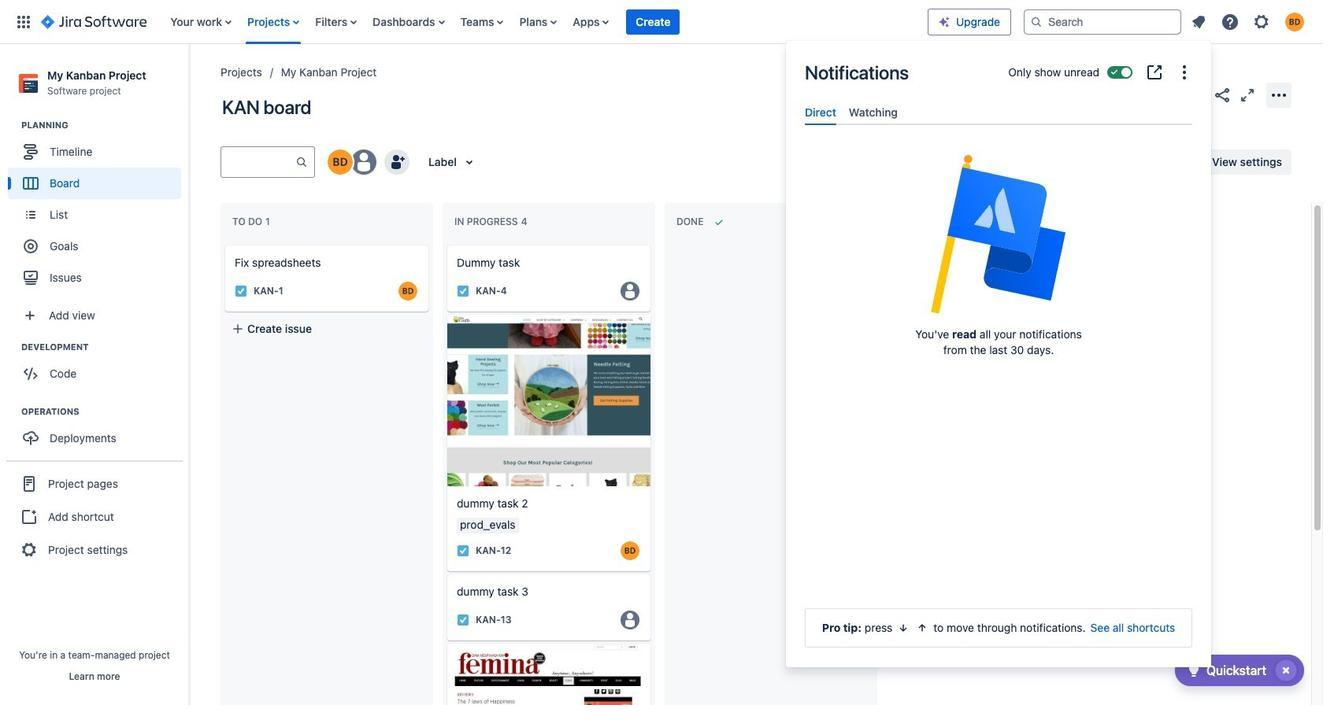 Task type: describe. For each thing, give the bounding box(es) containing it.
more actions image
[[1270, 85, 1289, 104]]

help image
[[1221, 12, 1240, 31]]

your profile and settings image
[[1286, 12, 1304, 31]]

1 horizontal spatial list
[[1185, 7, 1314, 36]]

group for planning image
[[8, 119, 188, 299]]

settings image
[[1252, 12, 1271, 31]]

add people image
[[388, 153, 406, 172]]

enter full screen image
[[1238, 85, 1257, 104]]

2 vertical spatial task image
[[457, 614, 469, 627]]

star kan board image
[[1188, 85, 1207, 104]]

dismiss quickstart image
[[1274, 659, 1299, 684]]

sidebar navigation image
[[172, 63, 206, 95]]

task image
[[457, 285, 469, 298]]

arrow up image
[[916, 622, 929, 635]]

more image
[[1175, 63, 1194, 82]]

Search this board text field
[[221, 148, 295, 176]]

arrow down image
[[897, 622, 910, 635]]

appswitcher icon image
[[14, 12, 33, 31]]

heading for development icon's group
[[21, 341, 188, 354]]

search image
[[1030, 15, 1043, 28]]



Task type: locate. For each thing, give the bounding box(es) containing it.
tab list
[[799, 99, 1199, 125]]

in progress element
[[455, 216, 531, 228]]

create issue image
[[214, 235, 233, 254]]

group
[[8, 119, 188, 299], [8, 341, 188, 395], [8, 406, 188, 459], [6, 461, 183, 573]]

tab panel
[[799, 125, 1199, 140]]

sidebar element
[[0, 44, 189, 706]]

banner
[[0, 0, 1323, 44]]

list
[[162, 0, 928, 44], [1185, 7, 1314, 36]]

heading for group associated with planning image
[[21, 119, 188, 132]]

0 vertical spatial task image
[[235, 285, 247, 298]]

group for the operations image
[[8, 406, 188, 459]]

create issue image
[[436, 235, 455, 254]]

heading for group related to the operations image
[[21, 406, 188, 418]]

dialog
[[786, 41, 1212, 668]]

jira software image
[[41, 12, 147, 31], [41, 12, 147, 31]]

None search field
[[1024, 9, 1182, 34]]

goal image
[[24, 240, 38, 254]]

1 vertical spatial task image
[[457, 545, 469, 557]]

planning image
[[2, 116, 21, 135]]

0 horizontal spatial list
[[162, 0, 928, 44]]

2 heading from the top
[[21, 341, 188, 354]]

to do element
[[232, 216, 273, 228]]

list item
[[627, 0, 680, 44]]

task image
[[235, 285, 247, 298], [457, 545, 469, 557], [457, 614, 469, 627]]

1 vertical spatial heading
[[21, 341, 188, 354]]

1 heading from the top
[[21, 119, 188, 132]]

Search field
[[1024, 9, 1182, 34]]

open notifications in a new tab image
[[1145, 63, 1164, 82]]

operations image
[[2, 403, 21, 422]]

2 vertical spatial heading
[[21, 406, 188, 418]]

0 vertical spatial heading
[[21, 119, 188, 132]]

3 heading from the top
[[21, 406, 188, 418]]

notifications image
[[1189, 12, 1208, 31]]

heading
[[21, 119, 188, 132], [21, 341, 188, 354], [21, 406, 188, 418]]

development image
[[2, 338, 21, 357]]

primary element
[[9, 0, 928, 44]]

group for development icon
[[8, 341, 188, 395]]



Task type: vqa. For each thing, say whether or not it's contained in the screenshot.
Jira Software image
yes



